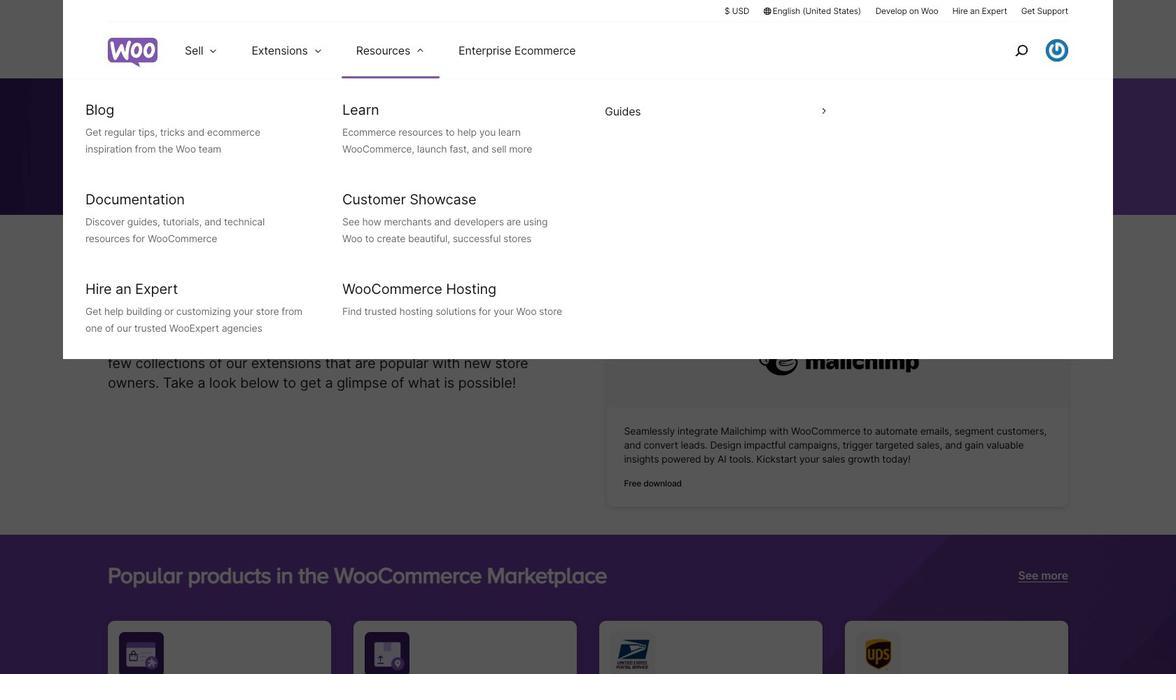 Task type: vqa. For each thing, say whether or not it's contained in the screenshot.
WooCommerce
no



Task type: locate. For each thing, give the bounding box(es) containing it.
open account menu image
[[1046, 39, 1069, 62]]

search image
[[1010, 39, 1033, 62]]

service navigation menu element
[[985, 28, 1069, 73]]



